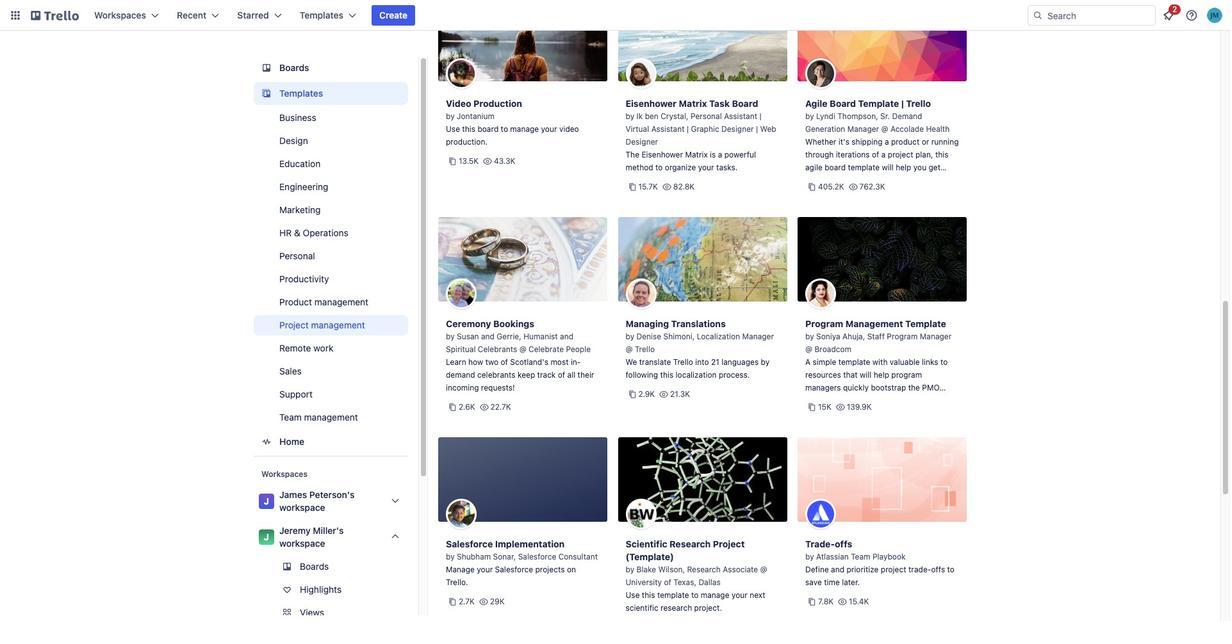 Task type: locate. For each thing, give the bounding box(es) containing it.
board image
[[259, 60, 274, 76]]

the
[[908, 383, 920, 393]]

playbook
[[873, 552, 906, 562]]

manage down 'production'
[[510, 124, 539, 134]]

0 horizontal spatial help
[[874, 370, 889, 380]]

following
[[626, 370, 658, 380]]

home image
[[259, 434, 274, 450]]

(template)
[[626, 552, 674, 563]]

a down shipping
[[882, 150, 886, 160]]

by left blake
[[626, 565, 634, 575]]

by up spiritual at the bottom
[[446, 332, 455, 342]]

a
[[885, 137, 889, 147], [718, 150, 722, 160], [882, 150, 886, 160]]

management down productivity link
[[315, 297, 369, 308]]

of
[[872, 150, 879, 160], [501, 358, 508, 367], [558, 370, 565, 380], [664, 578, 671, 588]]

| up demand
[[901, 98, 904, 109]]

to inside the scientific research project (template) by blake wilson, research associate @ university of texas, dallas use this template to manage your next scientific research project.
[[691, 591, 699, 600]]

to right the links
[[941, 358, 948, 367]]

1 horizontal spatial team
[[851, 552, 871, 562]]

help inside program management template by soniya ahuja, staff program manager @ broadcom a simple template with valuable links to resources that will help program managers quickly bootstrap the pmo team.
[[874, 370, 889, 380]]

2 workspace from the top
[[279, 538, 325, 549]]

eisenhower
[[626, 98, 677, 109], [642, 150, 683, 160]]

hr
[[279, 227, 292, 238]]

lyndi thompson, sr. demand generation manager @ accolade health image
[[805, 58, 836, 89]]

create
[[379, 10, 408, 21]]

of down shipping
[[872, 150, 879, 160]]

0 vertical spatial help
[[896, 163, 911, 172]]

research up dallas
[[687, 565, 721, 575]]

project management
[[279, 320, 365, 331]]

1 vertical spatial will
[[860, 370, 872, 380]]

demand
[[892, 111, 922, 121]]

1 horizontal spatial use
[[626, 591, 640, 600]]

simple
[[813, 358, 836, 367]]

help down the with
[[874, 370, 889, 380]]

board inside video production by jontanium use this board to manage your video production.
[[478, 124, 499, 134]]

that
[[843, 370, 858, 380]]

0 horizontal spatial project
[[279, 320, 309, 331]]

of down the wilson,
[[664, 578, 671, 588]]

assistant down crystal,
[[651, 124, 685, 134]]

by left soniya
[[805, 332, 814, 342]]

1 vertical spatial team
[[851, 552, 871, 562]]

personal
[[691, 111, 722, 121], [279, 251, 315, 261]]

1 vertical spatial board
[[825, 163, 846, 172]]

this inside managing translations by denise shimoni, localization manager @ trello we translate trello into 21 languages by following this localization process.
[[660, 370, 674, 380]]

1 vertical spatial boards link
[[254, 557, 408, 577]]

management inside product management link
[[315, 297, 369, 308]]

scientific
[[626, 539, 667, 550]]

a right the is
[[718, 150, 722, 160]]

to right trade-
[[947, 565, 955, 575]]

board up done.
[[825, 163, 846, 172]]

boards link up templates link
[[254, 56, 408, 79]]

celebrants
[[477, 370, 516, 380]]

home
[[279, 436, 304, 447]]

1 vertical spatial j
[[264, 532, 269, 543]]

1 horizontal spatial will
[[882, 163, 894, 172]]

2 j from the top
[[264, 532, 269, 543]]

workspaces inside popup button
[[94, 10, 146, 21]]

0 horizontal spatial program
[[805, 318, 843, 329]]

jontanium image
[[446, 58, 477, 89]]

0 vertical spatial salesforce
[[446, 539, 493, 550]]

0 vertical spatial boards link
[[254, 56, 408, 79]]

0 vertical spatial program
[[805, 318, 843, 329]]

1 vertical spatial project
[[881, 565, 906, 575]]

0 vertical spatial use
[[446, 124, 460, 134]]

your left the next
[[732, 591, 748, 600]]

0 horizontal spatial board
[[732, 98, 758, 109]]

thompson,
[[838, 111, 878, 121]]

personal down &
[[279, 251, 315, 261]]

assistant down task
[[724, 111, 757, 121]]

board up thompson,
[[830, 98, 856, 109]]

405.2k
[[818, 182, 844, 192]]

1 horizontal spatial board
[[825, 163, 846, 172]]

later.
[[842, 578, 860, 588]]

ik
[[637, 111, 643, 121]]

scientific research project (template) by blake wilson, research associate @ university of texas, dallas use this template to manage your next scientific research project.
[[626, 539, 767, 613]]

1 horizontal spatial program
[[887, 332, 918, 342]]

offs
[[835, 539, 852, 550], [931, 565, 945, 575]]

designer up powerful
[[722, 124, 754, 134]]

1 horizontal spatial manager
[[848, 124, 879, 134]]

0 horizontal spatial offs
[[835, 539, 852, 550]]

engineering link
[[254, 177, 408, 197]]

trello up localization on the right bottom of page
[[673, 358, 693, 367]]

2 horizontal spatial trello
[[906, 98, 931, 109]]

salesforce down sonar,
[[495, 565, 533, 575]]

by left ik
[[626, 111, 634, 121]]

this down running
[[935, 150, 949, 160]]

on
[[567, 565, 576, 575]]

program up soniya
[[805, 318, 843, 329]]

matrix left the is
[[685, 150, 708, 160]]

program management template by soniya ahuja, staff program manager @ broadcom a simple template with valuable links to resources that will help program managers quickly bootstrap the pmo team.
[[805, 318, 952, 406]]

template inside program management template by soniya ahuja, staff program manager @ broadcom a simple template with valuable links to resources that will help program managers quickly bootstrap the pmo team.
[[839, 358, 870, 367]]

by up manage
[[446, 552, 455, 562]]

project inside the scientific research project (template) by blake wilson, research associate @ university of texas, dallas use this template to manage your next scientific research project.
[[713, 539, 745, 550]]

management inside team management link
[[304, 412, 358, 423]]

@ up we
[[626, 345, 633, 354]]

product management
[[279, 297, 369, 308]]

to down 'production'
[[501, 124, 508, 134]]

by inside video production by jontanium use this board to manage your video production.
[[446, 111, 455, 121]]

celebrate
[[529, 345, 564, 354]]

0 vertical spatial j
[[264, 496, 269, 507]]

use up production.
[[446, 124, 460, 134]]

1 vertical spatial help
[[874, 370, 889, 380]]

help left the you
[[896, 163, 911, 172]]

trade-
[[805, 539, 835, 550]]

salesforce up shubham
[[446, 539, 493, 550]]

2 notifications image
[[1161, 8, 1176, 23]]

your down the is
[[698, 163, 714, 172]]

project up associate
[[713, 539, 745, 550]]

139.9k
[[847, 402, 872, 412]]

43.3k
[[494, 156, 515, 166]]

education link
[[254, 154, 408, 174]]

by right "languages"
[[761, 358, 770, 367]]

your left video
[[541, 124, 557, 134]]

15k
[[818, 402, 832, 412]]

0 vertical spatial offs
[[835, 539, 852, 550]]

1 vertical spatial manage
[[701, 591, 730, 600]]

1 horizontal spatial help
[[896, 163, 911, 172]]

we
[[626, 358, 637, 367]]

program up valuable
[[887, 332, 918, 342]]

manage down dallas
[[701, 591, 730, 600]]

views link
[[254, 603, 421, 622]]

1 vertical spatial template
[[906, 318, 946, 329]]

by inside trade-offs by atlassian team playbook define and prioritize project trade-offs to save time later.
[[805, 552, 814, 562]]

management down product management link
[[311, 320, 365, 331]]

0 vertical spatial manage
[[510, 124, 539, 134]]

0 horizontal spatial designer
[[626, 137, 658, 147]]

by inside eisenhower matrix task board by ik ben crystal, personal assistant | virtual assistant | graphic designer | web designer the eisenhower matrix is a powerful method to organize your tasks.
[[626, 111, 634, 121]]

team up prioritize
[[851, 552, 871, 562]]

primary element
[[0, 0, 1230, 31]]

trade-
[[909, 565, 931, 575]]

1 vertical spatial offs
[[931, 565, 945, 575]]

management down support 'link'
[[304, 412, 358, 423]]

1 vertical spatial boards
[[300, 561, 329, 572]]

2 horizontal spatial manager
[[920, 332, 952, 342]]

1 vertical spatial workspaces
[[261, 470, 308, 479]]

2 horizontal spatial and
[[831, 565, 845, 575]]

0 vertical spatial project
[[279, 320, 309, 331]]

bookings
[[493, 318, 534, 329]]

0 horizontal spatial team
[[279, 412, 302, 423]]

trello up demand
[[906, 98, 931, 109]]

trello.
[[446, 578, 468, 588]]

boards up the highlights
[[300, 561, 329, 572]]

keep
[[518, 370, 535, 380]]

| inside agile board template | trello by lyndi thompson, sr. demand generation manager @ accolade health whether it's shipping a product or running through iterations of a project plan, this agile board template will help you get things done.
[[901, 98, 904, 109]]

and inside trade-offs by atlassian team playbook define and prioritize project trade-offs to save time later.
[[831, 565, 845, 575]]

7.8k
[[818, 597, 834, 607]]

this up production.
[[462, 124, 475, 134]]

1 horizontal spatial manage
[[701, 591, 730, 600]]

project down the product
[[888, 150, 914, 160]]

matrix up crystal,
[[679, 98, 707, 109]]

ben
[[645, 111, 659, 121]]

templates up business
[[279, 88, 323, 99]]

your inside eisenhower matrix task board by ik ben crystal, personal assistant | virtual assistant | graphic designer | web designer the eisenhower matrix is a powerful method to organize your tasks.
[[698, 163, 714, 172]]

0 vertical spatial boards
[[279, 62, 309, 73]]

personal inside eisenhower matrix task board by ik ben crystal, personal assistant | virtual assistant | graphic designer | web designer the eisenhower matrix is a powerful method to organize your tasks.
[[691, 111, 722, 121]]

or
[[922, 137, 929, 147]]

0 vertical spatial workspace
[[279, 502, 325, 513]]

template inside program management template by soniya ahuja, staff program manager @ broadcom a simple template with valuable links to resources that will help program managers quickly bootstrap the pmo team.
[[906, 318, 946, 329]]

whether
[[805, 137, 836, 147]]

j left james
[[264, 496, 269, 507]]

your inside the scientific research project (template) by blake wilson, research associate @ university of texas, dallas use this template to manage your next scientific research project.
[[732, 591, 748, 600]]

0 vertical spatial template
[[848, 163, 880, 172]]

scientific
[[626, 604, 659, 613]]

program
[[892, 370, 922, 380]]

jeremy miller (jeremymiller198) image
[[1207, 8, 1223, 23]]

get
[[929, 163, 941, 172]]

@ down sr.
[[881, 124, 888, 134]]

0 vertical spatial personal
[[691, 111, 722, 121]]

trello down denise
[[635, 345, 655, 354]]

0 vertical spatial assistant
[[724, 111, 757, 121]]

to inside eisenhower matrix task board by ik ben crystal, personal assistant | virtual assistant | graphic designer | web designer the eisenhower matrix is a powerful method to organize your tasks.
[[656, 163, 663, 172]]

0 horizontal spatial workspaces
[[94, 10, 146, 21]]

board down jontanium at the top of the page
[[478, 124, 499, 134]]

manager up the links
[[920, 332, 952, 342]]

this down university at bottom
[[642, 591, 655, 600]]

template up that
[[839, 358, 870, 367]]

2 board from the left
[[830, 98, 856, 109]]

@ up scotland's
[[519, 345, 527, 354]]

project up remote
[[279, 320, 309, 331]]

workspace for james
[[279, 502, 325, 513]]

designer
[[722, 124, 754, 134], [626, 137, 658, 147]]

template up the research
[[657, 591, 689, 600]]

manage inside video production by jontanium use this board to manage your video production.
[[510, 124, 539, 134]]

management inside "project management" link
[[311, 320, 365, 331]]

1 vertical spatial workspace
[[279, 538, 325, 549]]

this down translate at bottom
[[660, 370, 674, 380]]

0 vertical spatial template
[[858, 98, 899, 109]]

use inside the scientific research project (template) by blake wilson, research associate @ university of texas, dallas use this template to manage your next scientific research project.
[[626, 591, 640, 600]]

eisenhower up ben
[[626, 98, 677, 109]]

education
[[279, 158, 321, 169]]

to inside video production by jontanium use this board to manage your video production.
[[501, 124, 508, 134]]

team down support
[[279, 412, 302, 423]]

0 horizontal spatial manager
[[742, 332, 774, 342]]

0 vertical spatial workspaces
[[94, 10, 146, 21]]

templates link
[[254, 82, 408, 105]]

1 j from the top
[[264, 496, 269, 507]]

0 vertical spatial matrix
[[679, 98, 707, 109]]

starred button
[[230, 5, 289, 26]]

0 vertical spatial will
[[882, 163, 894, 172]]

bootstrap
[[871, 383, 906, 393]]

Search field
[[1043, 6, 1155, 25]]

@ up the "a"
[[805, 345, 813, 354]]

and up people
[[560, 332, 574, 342]]

team.
[[805, 396, 826, 406]]

designer down the virtual
[[626, 137, 658, 147]]

1 vertical spatial project
[[713, 539, 745, 550]]

scotland's
[[510, 358, 549, 367]]

0 horizontal spatial personal
[[279, 251, 315, 261]]

susan and gerrie, humanist and spiritual celebrants @ celebrate people image
[[446, 279, 477, 310]]

1 horizontal spatial board
[[830, 98, 856, 109]]

business
[[279, 112, 316, 123]]

1 board from the left
[[732, 98, 758, 109]]

project
[[888, 150, 914, 160], [881, 565, 906, 575]]

and down atlassian
[[831, 565, 845, 575]]

jontanium
[[457, 111, 495, 121]]

use inside video production by jontanium use this board to manage your video production.
[[446, 124, 460, 134]]

this inside agile board template | trello by lyndi thompson, sr. demand generation manager @ accolade health whether it's shipping a product or running through iterations of a project plan, this agile board template will help you get things done.
[[935, 150, 949, 160]]

1 horizontal spatial template
[[906, 318, 946, 329]]

manager inside agile board template | trello by lyndi thompson, sr. demand generation manager @ accolade health whether it's shipping a product or running through iterations of a project plan, this agile board template will help you get things done.
[[848, 124, 879, 134]]

0 vertical spatial board
[[478, 124, 499, 134]]

2 vertical spatial template
[[657, 591, 689, 600]]

boards link up the highlights link
[[254, 557, 408, 577]]

method
[[626, 163, 653, 172]]

template up sr.
[[858, 98, 899, 109]]

by inside agile board template | trello by lyndi thompson, sr. demand generation manager @ accolade health whether it's shipping a product or running through iterations of a project plan, this agile board template will help you get things done.
[[805, 111, 814, 121]]

most
[[551, 358, 569, 367]]

workspace inside james peterson's workspace
[[279, 502, 325, 513]]

soniya ahuja, staff program manager @ broadcom image
[[805, 279, 836, 310]]

0 vertical spatial research
[[670, 539, 711, 550]]

and up celebrants
[[481, 332, 495, 342]]

0 horizontal spatial use
[[446, 124, 460, 134]]

research up the wilson,
[[670, 539, 711, 550]]

salesforce down implementation
[[518, 552, 556, 562]]

1 vertical spatial template
[[839, 358, 870, 367]]

personal up graphic
[[691, 111, 722, 121]]

1 horizontal spatial assistant
[[724, 111, 757, 121]]

0 horizontal spatial assistant
[[651, 124, 685, 134]]

to inside trade-offs by atlassian team playbook define and prioritize project trade-offs to save time later.
[[947, 565, 955, 575]]

1 horizontal spatial personal
[[691, 111, 722, 121]]

by inside program management template by soniya ahuja, staff program manager @ broadcom a simple template with valuable links to resources that will help program managers quickly bootstrap the pmo team.
[[805, 332, 814, 342]]

manager up shipping
[[848, 124, 879, 134]]

crystal,
[[661, 111, 689, 121]]

management for team management
[[304, 412, 358, 423]]

templates right starred dropdown button
[[300, 10, 343, 21]]

done.
[[830, 176, 850, 185]]

0 vertical spatial trello
[[906, 98, 931, 109]]

remote
[[279, 343, 311, 354]]

and for ceremony
[[560, 332, 574, 342]]

will inside agile board template | trello by lyndi thompson, sr. demand generation manager @ accolade health whether it's shipping a product or running through iterations of a project plan, this agile board template will help you get things done.
[[882, 163, 894, 172]]

board right task
[[732, 98, 758, 109]]

template inside the scientific research project (template) by blake wilson, research associate @ university of texas, dallas use this template to manage your next scientific research project.
[[657, 591, 689, 600]]

1 boards link from the top
[[254, 56, 408, 79]]

| left web
[[756, 124, 758, 134]]

0 horizontal spatial manage
[[510, 124, 539, 134]]

1 horizontal spatial trello
[[673, 358, 693, 367]]

template up the links
[[906, 318, 946, 329]]

2 vertical spatial management
[[304, 412, 358, 423]]

workspace down "jeremy"
[[279, 538, 325, 549]]

learn
[[446, 358, 466, 367]]

0 vertical spatial templates
[[300, 10, 343, 21]]

workspace inside jeremy miller's workspace
[[279, 538, 325, 549]]

boards for views
[[300, 561, 329, 572]]

two
[[485, 358, 499, 367]]

0 horizontal spatial will
[[860, 370, 872, 380]]

board inside agile board template | trello by lyndi thompson, sr. demand generation manager @ accolade health whether it's shipping a product or running through iterations of a project plan, this agile board template will help you get things done.
[[825, 163, 846, 172]]

by down video
[[446, 111, 455, 121]]

1 workspace from the top
[[279, 502, 325, 513]]

template down iterations on the top of page
[[848, 163, 880, 172]]

0 horizontal spatial board
[[478, 124, 499, 134]]

2 boards link from the top
[[254, 557, 408, 577]]

1 horizontal spatial project
[[713, 539, 745, 550]]

1 horizontal spatial and
[[560, 332, 574, 342]]

associate
[[723, 565, 758, 575]]

translate
[[639, 358, 671, 367]]

1 vertical spatial management
[[311, 320, 365, 331]]

template for board
[[858, 98, 899, 109]]

workspace for jeremy
[[279, 538, 325, 549]]

your down shubham
[[477, 565, 493, 575]]

@ right associate
[[760, 565, 767, 575]]

and for trade-
[[831, 565, 845, 575]]

will right that
[[860, 370, 872, 380]]

this
[[462, 124, 475, 134], [935, 150, 949, 160], [660, 370, 674, 380], [642, 591, 655, 600]]

to right method
[[656, 163, 663, 172]]

consultant
[[559, 552, 598, 562]]

incoming
[[446, 383, 479, 393]]

dallas
[[699, 578, 721, 588]]

of inside agile board template | trello by lyndi thompson, sr. demand generation manager @ accolade health whether it's shipping a product or running through iterations of a project plan, this agile board template will help you get things done.
[[872, 150, 879, 160]]

0 horizontal spatial trello
[[635, 345, 655, 354]]

this inside the scientific research project (template) by blake wilson, research associate @ university of texas, dallas use this template to manage your next scientific research project.
[[642, 591, 655, 600]]

1 vertical spatial trello
[[635, 345, 655, 354]]

marketing link
[[254, 200, 408, 220]]

j for james
[[264, 496, 269, 507]]

eisenhower up organize
[[642, 150, 683, 160]]

project down playbook
[[881, 565, 906, 575]]

starred
[[237, 10, 269, 21]]

sales
[[279, 366, 302, 377]]

1 vertical spatial assistant
[[651, 124, 685, 134]]

1 horizontal spatial offs
[[931, 565, 945, 575]]

manager up "languages"
[[742, 332, 774, 342]]

0 horizontal spatial template
[[858, 98, 899, 109]]

workspace down james
[[279, 502, 325, 513]]

by up define
[[805, 552, 814, 562]]

sr.
[[880, 111, 890, 121]]

template board image
[[259, 86, 274, 101]]

0 vertical spatial management
[[315, 297, 369, 308]]

0 vertical spatial designer
[[722, 124, 754, 134]]

1 vertical spatial use
[[626, 591, 640, 600]]

by down agile
[[805, 111, 814, 121]]

template
[[858, 98, 899, 109], [906, 318, 946, 329]]

celebrants
[[478, 345, 517, 354]]

use up the 'scientific'
[[626, 591, 640, 600]]

1 vertical spatial matrix
[[685, 150, 708, 160]]

j left "jeremy"
[[264, 532, 269, 543]]

will up 762.3k
[[882, 163, 894, 172]]

shipping
[[852, 137, 883, 147]]

broadcom
[[815, 345, 852, 354]]

boards right board image
[[279, 62, 309, 73]]

template inside agile board template | trello by lyndi thompson, sr. demand generation manager @ accolade health whether it's shipping a product or running through iterations of a project plan, this agile board template will help you get things done.
[[858, 98, 899, 109]]

board inside eisenhower matrix task board by ik ben crystal, personal assistant | virtual assistant | graphic designer | web designer the eisenhower matrix is a powerful method to organize your tasks.
[[732, 98, 758, 109]]

0 vertical spatial project
[[888, 150, 914, 160]]



Task type: describe. For each thing, give the bounding box(es) containing it.
atlassian
[[816, 552, 849, 562]]

design link
[[254, 131, 408, 151]]

0 vertical spatial team
[[279, 412, 302, 423]]

views
[[300, 607, 324, 618]]

to inside program management template by soniya ahuja, staff program manager @ broadcom a simple template with valuable links to resources that will help program managers quickly bootstrap the pmo team.
[[941, 358, 948, 367]]

into
[[695, 358, 709, 367]]

management
[[846, 318, 903, 329]]

texas,
[[674, 578, 697, 588]]

hr & operations link
[[254, 223, 408, 243]]

templates button
[[292, 5, 364, 26]]

by inside the salesforce implementation by shubham sonar, salesforce consultant manage your salesforce projects on trello.
[[446, 552, 455, 562]]

manager inside managing translations by denise shimoni, localization manager @ trello we translate trello into 21 languages by following this localization process.
[[742, 332, 774, 342]]

save
[[805, 578, 822, 588]]

0 vertical spatial eisenhower
[[626, 98, 677, 109]]

2 vertical spatial trello
[[673, 358, 693, 367]]

quickly
[[843, 383, 869, 393]]

15.4k
[[849, 597, 869, 607]]

will inside program management template by soniya ahuja, staff program manager @ broadcom a simple template with valuable links to resources that will help program managers quickly bootstrap the pmo team.
[[860, 370, 872, 380]]

prioritize
[[847, 565, 879, 575]]

product
[[891, 137, 920, 147]]

82.8k
[[673, 182, 695, 192]]

video
[[559, 124, 579, 134]]

product management link
[[254, 292, 408, 313]]

back to home image
[[31, 5, 79, 26]]

template inside agile board template | trello by lyndi thompson, sr. demand generation manager @ accolade health whether it's shipping a product or running through iterations of a project plan, this agile board template will help you get things done.
[[848, 163, 880, 172]]

agile
[[805, 98, 828, 109]]

support link
[[254, 384, 408, 405]]

projects
[[535, 565, 565, 575]]

by inside ceremony bookings by susan and gerrie, humanist and spiritual celebrants @ celebrate people learn how two of scotland's most in- demand celebrants keep track of all their incoming requests!
[[446, 332, 455, 342]]

1 horizontal spatial designer
[[722, 124, 754, 134]]

agile
[[805, 163, 823, 172]]

you
[[914, 163, 927, 172]]

boards link for home
[[254, 56, 408, 79]]

1 vertical spatial salesforce
[[518, 552, 556, 562]]

design
[[279, 135, 308, 146]]

agile board template | trello by lyndi thompson, sr. demand generation manager @ accolade health whether it's shipping a product or running through iterations of a project plan, this agile board template will help you get things done.
[[805, 98, 959, 185]]

recent button
[[169, 5, 227, 26]]

productivity link
[[254, 269, 408, 290]]

organize
[[665, 163, 696, 172]]

localization
[[697, 332, 740, 342]]

trade-offs by atlassian team playbook define and prioritize project trade-offs to save time later.
[[805, 539, 955, 588]]

21
[[711, 358, 719, 367]]

board inside agile board template | trello by lyndi thompson, sr. demand generation manager @ accolade health whether it's shipping a product or running through iterations of a project plan, this agile board template will help you get things done.
[[830, 98, 856, 109]]

2 vertical spatial salesforce
[[495, 565, 533, 575]]

management for project management
[[311, 320, 365, 331]]

trello inside agile board template | trello by lyndi thompson, sr. demand generation manager @ accolade health whether it's shipping a product or running through iterations of a project plan, this agile board template will help you get things done.
[[906, 98, 931, 109]]

1 vertical spatial personal
[[279, 251, 315, 261]]

personal link
[[254, 246, 408, 267]]

1 vertical spatial designer
[[626, 137, 658, 147]]

manage inside the scientific research project (template) by blake wilson, research associate @ university of texas, dallas use this template to manage your next scientific research project.
[[701, 591, 730, 600]]

demand
[[446, 370, 475, 380]]

22.7k
[[491, 402, 511, 412]]

templates inside dropdown button
[[300, 10, 343, 21]]

video
[[446, 98, 471, 109]]

your inside video production by jontanium use this board to manage your video production.
[[541, 124, 557, 134]]

blake
[[637, 565, 656, 575]]

boards link for views
[[254, 557, 408, 577]]

of right two at left bottom
[[501, 358, 508, 367]]

@ inside ceremony bookings by susan and gerrie, humanist and spiritual celebrants @ celebrate people learn how two of scotland's most in- demand celebrants keep track of all their incoming requests!
[[519, 345, 527, 354]]

1 horizontal spatial workspaces
[[261, 470, 308, 479]]

sonar,
[[493, 552, 516, 562]]

productivity
[[279, 274, 329, 285]]

a
[[805, 358, 811, 367]]

blake wilson, research associate @ university of texas, dallas image
[[626, 499, 656, 530]]

engineering
[[279, 181, 328, 192]]

graphic
[[691, 124, 719, 134]]

highlights
[[300, 584, 342, 595]]

project inside agile board template | trello by lyndi thompson, sr. demand generation manager @ accolade health whether it's shipping a product or running through iterations of a project plan, this agile board template will help you get things done.
[[888, 150, 914, 160]]

jeremy miller's workspace
[[279, 525, 344, 549]]

implementation
[[495, 539, 565, 550]]

through
[[805, 150, 834, 160]]

all
[[567, 370, 576, 380]]

atlassian team playbook image
[[805, 499, 836, 530]]

| left graphic
[[687, 124, 689, 134]]

create button
[[372, 5, 415, 26]]

gerrie,
[[497, 332, 521, 342]]

workspaces button
[[87, 5, 167, 26]]

a inside eisenhower matrix task board by ik ben crystal, personal assistant | virtual assistant | graphic designer | web designer the eisenhower matrix is a powerful method to organize your tasks.
[[718, 150, 722, 160]]

@ inside the scientific research project (template) by blake wilson, research associate @ university of texas, dallas use this template to manage your next scientific research project.
[[760, 565, 767, 575]]

production
[[474, 98, 522, 109]]

@ inside program management template by soniya ahuja, staff program manager @ broadcom a simple template with valuable links to resources that will help program managers quickly bootstrap the pmo team.
[[805, 345, 813, 354]]

@ inside managing translations by denise shimoni, localization manager @ trello we translate trello into 21 languages by following this localization process.
[[626, 345, 633, 354]]

jeremy
[[279, 525, 311, 536]]

shubham sonar, salesforce consultant image
[[446, 499, 477, 530]]

resources
[[805, 370, 841, 380]]

managing
[[626, 318, 669, 329]]

team inside trade-offs by atlassian team playbook define and prioritize project trade-offs to save time later.
[[851, 552, 871, 562]]

links
[[922, 358, 938, 367]]

running
[[931, 137, 959, 147]]

management for product management
[[315, 297, 369, 308]]

manager inside program management template by soniya ahuja, staff program manager @ broadcom a simple template with valuable links to resources that will help program managers quickly bootstrap the pmo team.
[[920, 332, 952, 342]]

by inside the scientific research project (template) by blake wilson, research associate @ university of texas, dallas use this template to manage your next scientific research project.
[[626, 565, 634, 575]]

video production by jontanium use this board to manage your video production.
[[446, 98, 579, 147]]

1 vertical spatial eisenhower
[[642, 150, 683, 160]]

of left all
[[558, 370, 565, 380]]

ik ben crystal, personal assistant | virtual assistant | graphic designer | web designer image
[[626, 58, 656, 89]]

template for management
[[906, 318, 946, 329]]

1 vertical spatial templates
[[279, 88, 323, 99]]

denise shimoni, localization manager @ trello image
[[626, 279, 656, 310]]

hr & operations
[[279, 227, 348, 238]]

forward image
[[406, 606, 421, 621]]

generation
[[805, 124, 845, 134]]

denise
[[637, 332, 661, 342]]

21.3k
[[670, 390, 690, 399]]

marketing
[[279, 204, 321, 215]]

this inside video production by jontanium use this board to manage your video production.
[[462, 124, 475, 134]]

process.
[[719, 370, 750, 380]]

your inside the salesforce implementation by shubham sonar, salesforce consultant manage your salesforce projects on trello.
[[477, 565, 493, 575]]

team management link
[[254, 408, 408, 428]]

open information menu image
[[1185, 9, 1198, 22]]

help inside agile board template | trello by lyndi thompson, sr. demand generation manager @ accolade health whether it's shipping a product or running through iterations of a project plan, this agile board template will help you get things done.
[[896, 163, 911, 172]]

boards for home
[[279, 62, 309, 73]]

pmo
[[922, 383, 940, 393]]

ahuja,
[[843, 332, 865, 342]]

work
[[314, 343, 333, 354]]

ceremony
[[446, 318, 491, 329]]

0 horizontal spatial and
[[481, 332, 495, 342]]

product
[[279, 297, 312, 308]]

&
[[294, 227, 300, 238]]

salesforce implementation by shubham sonar, salesforce consultant manage your salesforce projects on trello.
[[446, 539, 598, 588]]

ceremony bookings by susan and gerrie, humanist and spiritual celebrants @ celebrate people learn how two of scotland's most in- demand celebrants keep track of all their incoming requests!
[[446, 318, 594, 393]]

university
[[626, 578, 662, 588]]

localization
[[676, 370, 717, 380]]

@ inside agile board template | trello by lyndi thompson, sr. demand generation manager @ accolade health whether it's shipping a product or running through iterations of a project plan, this agile board template will help you get things done.
[[881, 124, 888, 134]]

j for jeremy
[[264, 532, 269, 543]]

managers
[[805, 383, 841, 393]]

their
[[578, 370, 594, 380]]

of inside the scientific research project (template) by blake wilson, research associate @ university of texas, dallas use this template to manage your next scientific research project.
[[664, 578, 671, 588]]

james
[[279, 490, 307, 500]]

the
[[626, 150, 640, 160]]

susan
[[457, 332, 479, 342]]

manage
[[446, 565, 475, 575]]

by left denise
[[626, 332, 634, 342]]

search image
[[1033, 10, 1043, 21]]

| up web
[[760, 111, 762, 121]]

sales link
[[254, 361, 408, 382]]

1 vertical spatial research
[[687, 565, 721, 575]]

translations
[[671, 318, 726, 329]]

james peterson's workspace
[[279, 490, 355, 513]]

shubham
[[457, 552, 491, 562]]

a left the product
[[885, 137, 889, 147]]

1 vertical spatial program
[[887, 332, 918, 342]]

project inside trade-offs by atlassian team playbook define and prioritize project trade-offs to save time later.
[[881, 565, 906, 575]]



Task type: vqa. For each thing, say whether or not it's contained in the screenshot.
|
yes



